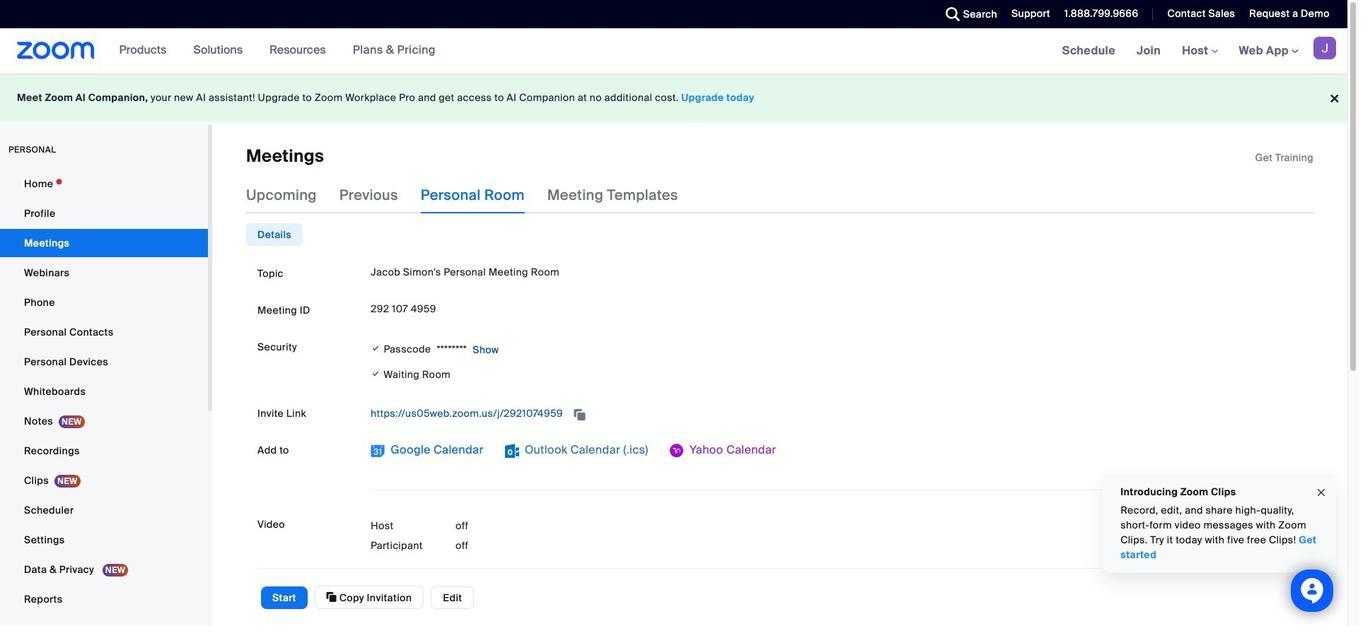 Task type: locate. For each thing, give the bounding box(es) containing it.
tab list
[[246, 224, 303, 246]]

profile picture image
[[1313, 37, 1336, 59]]

footer
[[0, 74, 1347, 122]]

tabs of meeting tab list
[[246, 177, 701, 214]]

add to outlook calendar (.ics) image
[[505, 444, 519, 459]]

add to google calendar image
[[371, 444, 385, 459]]

product information navigation
[[109, 28, 446, 74]]

close image
[[1316, 485, 1327, 501]]

tab
[[246, 224, 303, 246]]

application
[[1255, 151, 1313, 165]]

copy image
[[326, 591, 337, 604]]

meetings navigation
[[1052, 28, 1347, 74]]

copy url image
[[573, 410, 587, 420]]

banner
[[0, 28, 1347, 74]]



Task type: vqa. For each thing, say whether or not it's contained in the screenshot.
checked image to the top
yes



Task type: describe. For each thing, give the bounding box(es) containing it.
personal menu menu
[[0, 170, 208, 615]]

add to yahoo calendar image
[[670, 444, 684, 459]]

zoom logo image
[[17, 42, 95, 59]]

checked image
[[371, 342, 381, 356]]

checked image
[[371, 367, 381, 382]]



